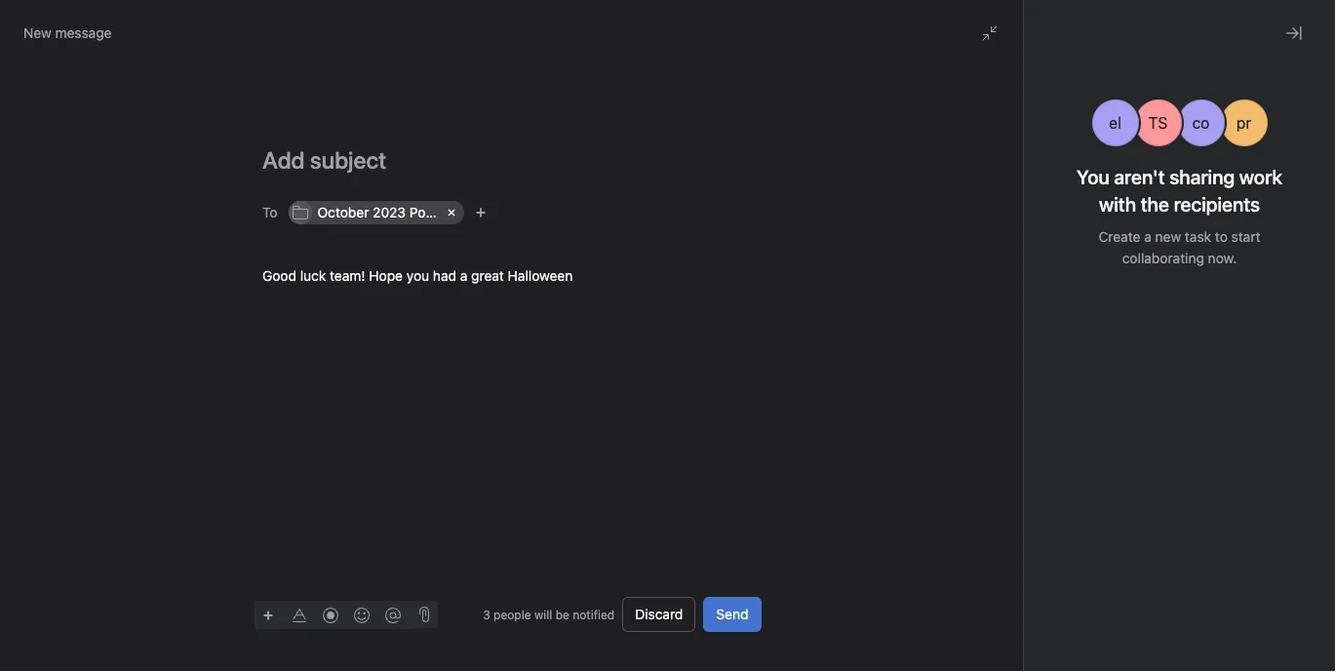 Task type: locate. For each thing, give the bounding box(es) containing it.
back
[[634, 281, 676, 303]]

co
[[1092, 88, 1105, 103], [1193, 114, 1210, 132]]

you
[[1077, 166, 1110, 188]]

1 horizontal spatial message
[[479, 192, 528, 207]]

1 horizontal spatial a
[[1145, 228, 1152, 245]]

free
[[981, 9, 1005, 23]]

insert an object image
[[262, 609, 274, 621]]

good
[[262, 267, 296, 284]]

a right had
[[460, 267, 467, 284]]

0 vertical spatial to
[[531, 192, 542, 207]]

co down share
[[1193, 114, 1210, 132]]

ts
[[1149, 114, 1168, 132], [408, 192, 423, 207]]

members
[[546, 192, 597, 207]]

a left the new
[[1145, 228, 1152, 245]]

will
[[535, 607, 552, 622]]

1 vertical spatial message
[[479, 192, 528, 207]]

great
[[471, 267, 504, 284]]

minimize image
[[982, 25, 998, 41]]

aren't
[[1115, 166, 1165, 188]]

send message to members button
[[439, 186, 921, 214]]

1 vertical spatial send
[[717, 606, 749, 622]]

message for send
[[479, 192, 528, 207]]

to left get
[[451, 281, 469, 303]]

1 horizontal spatial send
[[717, 606, 749, 622]]

2023
[[372, 204, 405, 220]]

be
[[556, 607, 570, 622]]

you
[[406, 267, 429, 284]]

a
[[1145, 228, 1152, 245], [460, 267, 467, 284]]

to up the now.
[[1215, 228, 1228, 245]]

send down add subject text field
[[447, 192, 475, 207]]

co left share button at the right top of page
[[1092, 88, 1105, 103]]

0 horizontal spatial to
[[451, 281, 469, 303]]

2 horizontal spatial to
[[1215, 228, 1228, 245]]

1 vertical spatial to
[[1215, 228, 1228, 245]]

free trial 17 days left
[[967, 9, 1029, 37]]

to left members
[[531, 192, 542, 207]]

message inside button
[[479, 192, 528, 207]]

1 vertical spatial pr
[[1237, 114, 1252, 132]]

ts right 2023
[[408, 192, 423, 207]]

0 horizontal spatial send
[[447, 192, 475, 207]]

1 vertical spatial co
[[1193, 114, 1210, 132]]

other
[[507, 281, 553, 303]]

to
[[531, 192, 542, 207], [1215, 228, 1228, 245], [451, 281, 469, 303]]

0 vertical spatial co
[[1092, 88, 1105, 103]]

toolbar
[[254, 601, 410, 629]]

0 horizontal spatial ts
[[408, 192, 423, 207]]

share
[[1164, 88, 1195, 103]]

0 vertical spatial send
[[447, 192, 475, 207]]

a inside create a new task to start collaborating now.
[[1145, 228, 1152, 245]]

el
[[1110, 114, 1122, 132]]

october
[[317, 204, 369, 220]]

0 vertical spatial ts
[[1149, 114, 1168, 132]]

message down add subject text field
[[479, 192, 528, 207]]

pr
[[1112, 88, 1124, 103], [1237, 114, 1252, 132]]

send for send
[[717, 606, 749, 622]]

0 vertical spatial pr
[[1112, 88, 1124, 103]]

recent
[[633, 610, 668, 624]]

0 horizontal spatial message
[[55, 24, 112, 41]]

projects
[[558, 281, 629, 303]]

1 vertical spatial a
[[460, 267, 467, 284]]

0 vertical spatial message
[[55, 24, 112, 41]]

hope
[[369, 267, 402, 284]]

no recent updates
[[614, 610, 716, 624]]

collaborating
[[1123, 250, 1205, 266]]

message
[[55, 24, 112, 41], [479, 192, 528, 207]]

new
[[23, 24, 51, 41]]

formatting image
[[291, 607, 307, 623]]

1 horizontal spatial to
[[531, 192, 542, 207]]

pr up "work"
[[1237, 114, 1252, 132]]

october 2023 portfolio row
[[289, 199, 758, 229]]

send
[[447, 192, 475, 207], [717, 606, 749, 622]]

message right new
[[55, 24, 112, 41]]

people
[[494, 607, 531, 622]]

pr up el
[[1112, 88, 1124, 103]]

ts down share button at the right top of page
[[1149, 114, 1168, 132]]

close image
[[1287, 25, 1302, 41]]

emoji image
[[354, 607, 369, 623]]

send right updates in the right of the page
[[717, 606, 749, 622]]

2 vertical spatial to
[[451, 281, 469, 303]]

october 2023 portfolio cell
[[289, 201, 464, 224]]

0 vertical spatial a
[[1145, 228, 1152, 245]]

list box
[[438, 8, 906, 39]]



Task type: describe. For each thing, give the bounding box(es) containing it.
days
[[982, 22, 1008, 37]]

1 horizontal spatial pr
[[1237, 114, 1252, 132]]

1 horizontal spatial co
[[1193, 114, 1210, 132]]

luck
[[300, 267, 326, 284]]

1 horizontal spatial ts
[[1149, 114, 1168, 132]]

send for send message to members
[[447, 192, 475, 207]]

new
[[1156, 228, 1182, 245]]

no
[[614, 610, 630, 624]]

need to get other projects back on track - oct. 30
[[400, 281, 807, 331]]

new message
[[23, 24, 112, 41]]

sharing
[[1170, 166, 1235, 188]]

trial
[[1008, 9, 1029, 23]]

0 horizontal spatial co
[[1092, 88, 1105, 103]]

to inside create a new task to start collaborating now.
[[1215, 228, 1228, 245]]

left
[[1011, 22, 1029, 37]]

the recipients
[[1141, 193, 1261, 216]]

-
[[757, 281, 765, 303]]

3 people will be notified
[[483, 607, 615, 622]]

on
[[681, 281, 703, 303]]

record a video image
[[322, 607, 338, 623]]

portfolio
[[409, 204, 462, 220]]

add another team, project, or person image
[[475, 207, 487, 219]]

create
[[1099, 228, 1141, 245]]

discard
[[635, 606, 683, 622]]

discard button
[[623, 597, 696, 632]]

halloween
[[507, 267, 572, 284]]

october 2023 portfolio
[[317, 204, 462, 220]]

17
[[967, 22, 979, 37]]

1 vertical spatial ts
[[408, 192, 423, 207]]

had
[[433, 267, 456, 284]]

team!
[[329, 267, 365, 284]]

start
[[1232, 228, 1261, 245]]

notified
[[573, 607, 615, 622]]

work
[[1240, 166, 1283, 188]]

need
[[400, 281, 446, 303]]

share button
[[1139, 82, 1204, 110]]

need to get other projects back on track - oct. 30 link
[[400, 281, 807, 331]]

oct.
[[770, 281, 807, 303]]

30
[[400, 308, 424, 331]]

task
[[1185, 228, 1212, 245]]

track
[[707, 281, 752, 303]]

message for new
[[55, 24, 112, 41]]

at mention image
[[385, 607, 400, 623]]

now.
[[1208, 250, 1237, 266]]

good luck team! hope you had a great halloween
[[262, 267, 572, 284]]

to
[[262, 203, 277, 220]]

send message to members
[[447, 192, 597, 207]]

create a new task to start collaborating now.
[[1099, 228, 1261, 266]]

updates
[[672, 610, 716, 624]]

with
[[1099, 193, 1137, 216]]

send button
[[704, 597, 761, 632]]

0 horizontal spatial a
[[460, 267, 467, 284]]

3
[[483, 607, 490, 622]]

to inside need to get other projects back on track - oct. 30
[[451, 281, 469, 303]]

Add subject text field
[[239, 144, 785, 176]]

to inside button
[[531, 192, 542, 207]]

0 horizontal spatial pr
[[1112, 88, 1124, 103]]

you aren't sharing work with the recipients
[[1077, 166, 1283, 216]]

get
[[473, 281, 502, 303]]



Task type: vqa. For each thing, say whether or not it's contained in the screenshot.
Teams element
no



